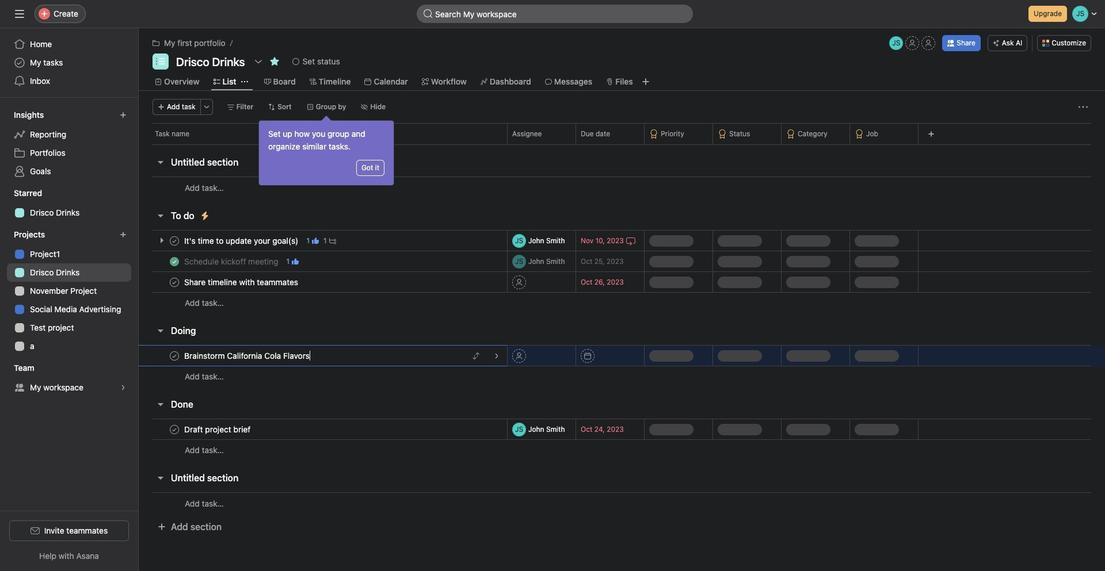 Task type: locate. For each thing, give the bounding box(es) containing it.
task name text field down 1 like. you liked this task icon
[[182, 277, 302, 288]]

js image
[[892, 36, 900, 50], [515, 255, 523, 269]]

1 mark complete image from the top
[[167, 234, 181, 248]]

mark complete image
[[167, 275, 181, 289]]

3 mark complete image from the top
[[167, 423, 181, 437]]

add tab image
[[641, 77, 650, 86]]

mark complete checkbox inside it's time to update your goal(s) cell
[[167, 234, 181, 248]]

3 collapse task list for this group image from the top
[[156, 400, 165, 409]]

3 task name text field from the top
[[182, 424, 254, 435]]

teams element
[[0, 358, 138, 399]]

mark complete checkbox for brainstorm california cola flavors cell
[[167, 349, 181, 363]]

2 task name text field from the top
[[182, 277, 302, 288]]

Completed checkbox
[[167, 255, 181, 269]]

0 horizontal spatial js image
[[515, 255, 523, 269]]

1 mark complete checkbox from the top
[[167, 234, 181, 248]]

brainstorm california cola flavors cell
[[139, 345, 507, 367]]

1 vertical spatial mark complete image
[[167, 349, 181, 363]]

task name text field down the rules for to do 'icon'
[[182, 235, 302, 247]]

move tasks between sections image
[[473, 353, 479, 359]]

0 vertical spatial task name text field
[[182, 235, 302, 247]]

1 vertical spatial js image
[[515, 255, 523, 269]]

2 collapse task list for this group image from the top
[[156, 326, 165, 336]]

None text field
[[173, 54, 248, 70]]

insights element
[[0, 105, 138, 183]]

Task name text field
[[182, 256, 282, 267], [182, 350, 313, 362], [182, 424, 254, 435]]

2 vertical spatial mark complete image
[[167, 423, 181, 437]]

2 mark complete checkbox from the top
[[167, 275, 181, 289]]

1 vertical spatial mark complete checkbox
[[167, 275, 181, 289]]

mark complete image
[[167, 234, 181, 248], [167, 349, 181, 363], [167, 423, 181, 437]]

mark complete image inside draft project brief cell
[[167, 423, 181, 437]]

1 task name text field from the top
[[182, 256, 282, 267]]

mark complete image for mark complete option
[[167, 423, 181, 437]]

Mark complete checkbox
[[167, 234, 181, 248], [167, 275, 181, 289], [167, 349, 181, 363]]

0 vertical spatial mark complete image
[[167, 234, 181, 248]]

tooltip
[[259, 117, 394, 185]]

projects element
[[0, 224, 138, 358]]

js image
[[515, 423, 523, 437]]

task name text field inside draft project brief cell
[[182, 424, 254, 435]]

2 vertical spatial task name text field
[[182, 424, 254, 435]]

task name text field inside brainstorm california cola flavors cell
[[182, 350, 313, 362]]

1 vertical spatial task name text field
[[182, 277, 302, 288]]

2 mark complete image from the top
[[167, 349, 181, 363]]

0 vertical spatial task name text field
[[182, 256, 282, 267]]

Task name text field
[[182, 235, 302, 247], [182, 277, 302, 288]]

mark complete image for mark complete checkbox within the brainstorm california cola flavors cell
[[167, 349, 181, 363]]

0 vertical spatial mark complete checkbox
[[167, 234, 181, 248]]

hide sidebar image
[[15, 9, 24, 18]]

Mark complete checkbox
[[167, 423, 181, 437]]

1 subtask image
[[329, 237, 336, 244]]

1 horizontal spatial js image
[[892, 36, 900, 50]]

share timeline with teammates cell
[[139, 272, 507, 293]]

2 task name text field from the top
[[182, 350, 313, 362]]

see details, my workspace image
[[120, 384, 127, 391]]

more actions image
[[1079, 102, 1088, 112]]

task name text field for mark complete checkbox within the brainstorm california cola flavors cell
[[182, 350, 313, 362]]

1 collapse task list for this group image from the top
[[156, 211, 165, 220]]

add field image
[[928, 131, 935, 138]]

mark complete checkbox inside brainstorm california cola flavors cell
[[167, 349, 181, 363]]

list image
[[156, 57, 165, 66]]

header done tree grid
[[139, 419, 1105, 461]]

1 vertical spatial task name text field
[[182, 350, 313, 362]]

collapse task list for this group image
[[156, 211, 165, 220], [156, 326, 165, 336], [156, 400, 165, 409], [156, 474, 165, 483]]

row
[[139, 123, 1105, 144], [153, 144, 1091, 145], [139, 177, 1105, 199], [139, 230, 1105, 252], [139, 251, 1105, 272], [139, 272, 1105, 293], [139, 292, 1105, 314], [139, 345, 1105, 367], [139, 366, 1105, 387], [139, 419, 1105, 440], [139, 440, 1105, 461], [139, 493, 1105, 515]]

0 vertical spatial js image
[[892, 36, 900, 50]]

1 task name text field from the top
[[182, 235, 302, 247]]

2 vertical spatial mark complete checkbox
[[167, 349, 181, 363]]

more actions image
[[203, 104, 210, 111]]

rules for to do image
[[200, 211, 209, 220]]

task name text field inside schedule kickoff meeting cell
[[182, 256, 282, 267]]

None field
[[417, 5, 693, 23]]

details image
[[493, 353, 500, 359]]

3 mark complete checkbox from the top
[[167, 349, 181, 363]]

task name text field for completed checkbox
[[182, 256, 282, 267]]

mark complete checkbox inside share timeline with teammates cell
[[167, 275, 181, 289]]



Task type: describe. For each thing, give the bounding box(es) containing it.
collapse task list for this group image for header to do tree grid
[[156, 211, 165, 220]]

1 like. you liked this task image
[[312, 237, 319, 244]]

collapse task list for this group image for header doing tree grid
[[156, 326, 165, 336]]

schedule kickoff meeting cell
[[139, 251, 507, 272]]

header to do tree grid
[[139, 230, 1105, 314]]

tab actions image
[[241, 78, 248, 85]]

task name text field inside share timeline with teammates cell
[[182, 277, 302, 288]]

collapse task list for this group image for header done 'tree grid' on the bottom of the page
[[156, 400, 165, 409]]

remove from starred image
[[270, 57, 279, 66]]

collapse task list for this group image
[[156, 158, 165, 167]]

expand subtask list for the task it's time to update your goal(s) image
[[157, 236, 166, 245]]

completed image
[[167, 255, 181, 269]]

header doing tree grid
[[139, 345, 1105, 387]]

mark complete image for mark complete checkbox within it's time to update your goal(s) cell
[[167, 234, 181, 248]]

task name text field inside it's time to update your goal(s) cell
[[182, 235, 302, 247]]

new insights image
[[120, 112, 127, 119]]

draft project brief cell
[[139, 419, 507, 440]]

task name text field for mark complete option
[[182, 424, 254, 435]]

1 like. you liked this task image
[[292, 258, 299, 265]]

show options image
[[254, 57, 263, 66]]

4 collapse task list for this group image from the top
[[156, 474, 165, 483]]

it's time to update your goal(s) cell
[[139, 230, 507, 252]]

new project or portfolio image
[[120, 231, 127, 238]]

mark complete checkbox for share timeline with teammates cell
[[167, 275, 181, 289]]

global element
[[0, 28, 138, 97]]

starred element
[[0, 183, 138, 224]]

Search tasks, projects, and more text field
[[417, 5, 693, 23]]

isinverse image
[[424, 9, 433, 18]]



Task type: vqa. For each thing, say whether or not it's contained in the screenshot.
INSIGHTS DROPDOWN BUTTON
no



